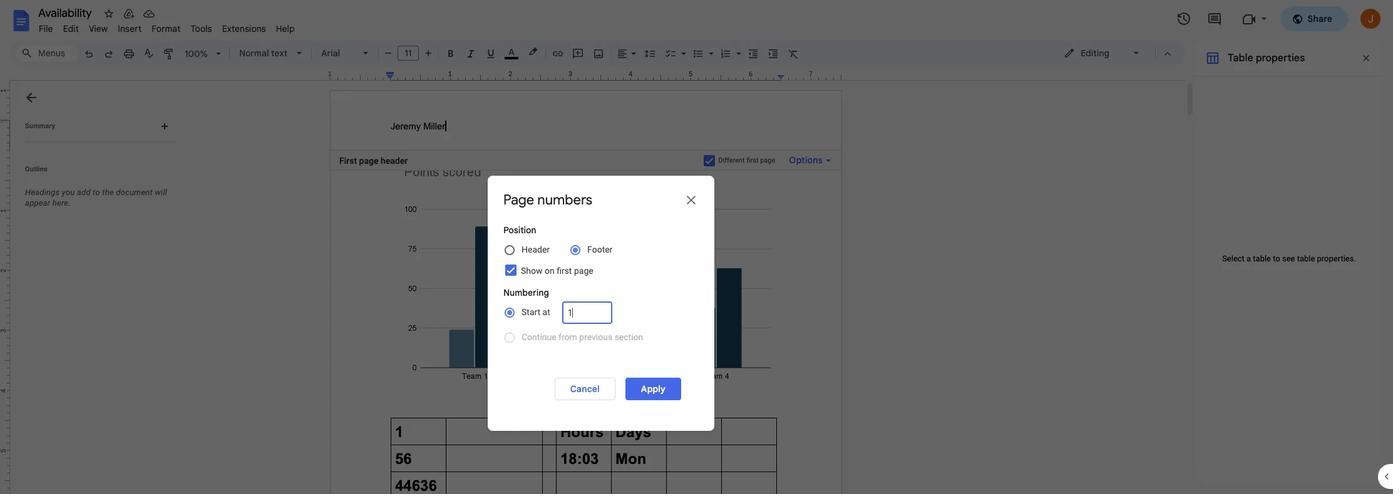 Task type: locate. For each thing, give the bounding box(es) containing it.
table right a
[[1254, 254, 1272, 263]]

1 horizontal spatial first
[[747, 157, 759, 165]]

see
[[1283, 254, 1296, 263]]

continue from previous section
[[522, 333, 644, 343]]

page numbers dialog
[[488, 176, 715, 432]]

a
[[1247, 254, 1252, 263]]

table properties section
[[1196, 41, 1384, 485]]

0 horizontal spatial page
[[359, 156, 379, 166]]

continue
[[522, 333, 557, 343]]

page inside dialog
[[574, 266, 594, 276]]

0 horizontal spatial table
[[1254, 254, 1272, 263]]

share. public on the web. anyone on the internet with the link can open image
[[1292, 13, 1303, 24]]

left margin image
[[331, 71, 394, 80]]

first right the different
[[747, 157, 759, 165]]

first
[[747, 157, 759, 165], [557, 266, 572, 276]]

footer
[[588, 245, 613, 255]]

on
[[545, 266, 555, 276]]

page numbers application
[[0, 0, 1394, 495]]

page right the different
[[761, 157, 776, 165]]

table
[[1228, 52, 1254, 65]]

apply button
[[626, 378, 682, 401]]

show on first page
[[521, 266, 594, 276]]

0 horizontal spatial first
[[557, 266, 572, 276]]

table
[[1254, 254, 1272, 263], [1298, 254, 1316, 263]]

page down "footer" radio
[[574, 266, 594, 276]]

page
[[359, 156, 379, 166], [761, 157, 776, 165], [574, 266, 594, 276]]

to
[[1274, 254, 1281, 263]]

Start at radio
[[504, 304, 555, 321]]

Footer radio
[[569, 242, 617, 258]]

1 horizontal spatial table
[[1298, 254, 1316, 263]]

select a table to see table properties. element
[[1215, 254, 1365, 263]]

previous
[[580, 333, 613, 343]]

position
[[504, 225, 537, 236]]

Start at text field
[[562, 302, 613, 324]]

page
[[504, 192, 534, 209]]

page numbers heading
[[504, 192, 593, 209]]

Continue from previous section radio
[[504, 329, 648, 346]]

start at
[[522, 308, 550, 318]]

main toolbar
[[78, 0, 804, 157]]

1 horizontal spatial page
[[574, 266, 594, 276]]

at
[[543, 308, 550, 318]]

header
[[522, 245, 550, 255]]

menu bar
[[34, 16, 300, 37]]

first right on
[[557, 266, 572, 276]]

close image
[[684, 193, 699, 208]]

table right see
[[1298, 254, 1316, 263]]

Rename text field
[[34, 5, 99, 20]]

numbering
[[504, 288, 549, 299]]

1 vertical spatial first
[[557, 266, 572, 276]]

page right first
[[359, 156, 379, 166]]



Task type: vqa. For each thing, say whether or not it's contained in the screenshot.
Show on first page
yes



Task type: describe. For each thing, give the bounding box(es) containing it.
menu bar banner
[[0, 0, 1394, 495]]

properties.
[[1318, 254, 1357, 263]]

menu bar inside menu bar 'banner'
[[34, 16, 300, 37]]

select
[[1223, 254, 1245, 263]]

first page header
[[340, 156, 408, 166]]

2 horizontal spatial page
[[761, 157, 776, 165]]

section
[[615, 333, 644, 343]]

first
[[340, 156, 357, 166]]

Header radio
[[504, 242, 554, 258]]

properties
[[1256, 52, 1306, 65]]

different
[[719, 157, 745, 165]]

cancel
[[570, 384, 600, 395]]

Menus field
[[16, 44, 78, 62]]

header
[[381, 156, 408, 166]]

start
[[522, 308, 541, 318]]

2 table from the left
[[1298, 254, 1316, 263]]

page numbers
[[504, 192, 593, 209]]

right margin image
[[778, 71, 841, 80]]

Show on first page checkbox
[[506, 265, 517, 276]]

select a table to see table properties.
[[1223, 254, 1357, 263]]

numbers
[[538, 192, 593, 209]]

apply
[[641, 384, 666, 395]]

from
[[559, 333, 577, 343]]

different first page
[[719, 157, 776, 165]]

first inside page numbers dialog
[[557, 266, 572, 276]]

show
[[521, 266, 543, 276]]

table properties
[[1228, 52, 1306, 65]]

1 table from the left
[[1254, 254, 1272, 263]]

Different first page checkbox
[[704, 155, 716, 166]]

cancel button
[[555, 378, 616, 401]]

0 vertical spatial first
[[747, 157, 759, 165]]

Star checkbox
[[100, 5, 118, 23]]



